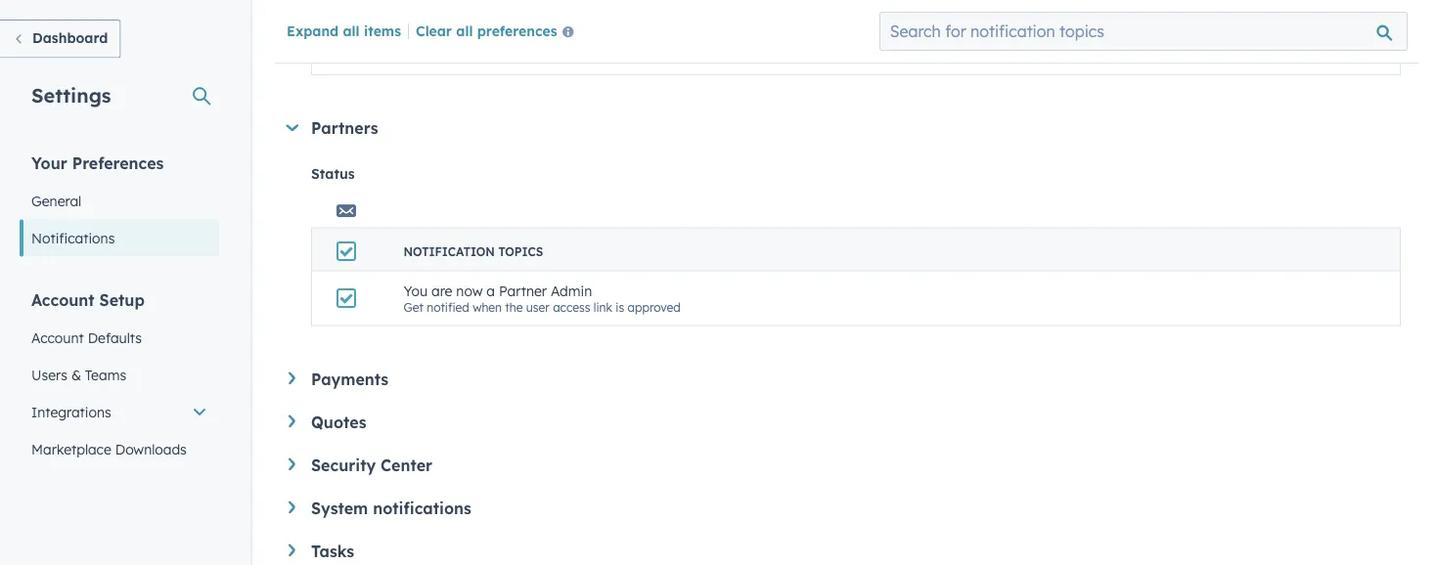 Task type: vqa. For each thing, say whether or not it's contained in the screenshot.
Marketplace Downloads link
yes



Task type: locate. For each thing, give the bounding box(es) containing it.
your preferences
[[31, 153, 164, 173]]

2 get from the top
[[404, 300, 424, 314]]

0 vertical spatial when
[[504, 49, 533, 63]]

1 all from the left
[[343, 22, 360, 39]]

the right from
[[740, 49, 758, 63]]

1 horizontal spatial a
[[487, 283, 495, 300]]

template
[[404, 32, 463, 49], [761, 49, 812, 63]]

when
[[504, 49, 533, 63], [473, 300, 502, 314]]

install
[[1020, 49, 1052, 63]]

template update available get a notification when a template you've downloaded from the template marketplace has an update ready to install
[[404, 32, 1052, 63]]

all inside button
[[456, 22, 473, 39]]

account up users
[[31, 329, 84, 346]]

0 vertical spatial marketplace
[[815, 49, 884, 63]]

update left available
[[466, 32, 513, 49]]

2 account from the top
[[31, 329, 84, 346]]

1 get from the top
[[404, 49, 424, 63]]

all for expand
[[343, 22, 360, 39]]

general
[[31, 192, 81, 209]]

get left are
[[404, 300, 424, 314]]

you are now a partner admin get notified when the user access link is approved
[[404, 283, 681, 314]]

when down preferences
[[504, 49, 533, 63]]

you've
[[600, 49, 636, 63]]

caret image for security center
[[289, 458, 296, 471]]

caret image inside "security center" "dropdown button"
[[289, 458, 296, 471]]

1 horizontal spatial the
[[740, 49, 758, 63]]

available
[[516, 32, 575, 49]]

all
[[343, 22, 360, 39], [456, 22, 473, 39]]

1 horizontal spatial update
[[927, 49, 967, 63]]

all up notification
[[456, 22, 473, 39]]

get inside the you are now a partner admin get notified when the user access link is approved
[[404, 300, 424, 314]]

0 vertical spatial get
[[404, 49, 424, 63]]

integrations button
[[20, 394, 219, 431]]

1 horizontal spatial all
[[456, 22, 473, 39]]

clear all preferences button
[[416, 20, 582, 44]]

a
[[427, 49, 434, 63], [537, 49, 544, 63], [487, 283, 495, 300]]

your
[[31, 153, 67, 173]]

items
[[364, 22, 401, 39]]

status
[[311, 165, 355, 182]]

get down clear
[[404, 49, 424, 63]]

topics
[[499, 244, 543, 259]]

get
[[404, 49, 424, 63], [404, 300, 424, 314]]

downloaded
[[639, 49, 707, 63]]

caret image inside tasks dropdown button
[[289, 545, 296, 557]]

a down clear
[[427, 49, 434, 63]]

template
[[547, 49, 597, 63]]

caret image
[[286, 124, 299, 131], [289, 415, 296, 428], [289, 458, 296, 471], [289, 501, 296, 514], [289, 545, 296, 557]]

all left items
[[343, 22, 360, 39]]

system notifications button
[[289, 499, 1401, 518]]

0 horizontal spatial all
[[343, 22, 360, 39]]

account setup element
[[20, 289, 219, 566]]

a left template
[[537, 49, 544, 63]]

0 horizontal spatial marketplace
[[31, 441, 111, 458]]

marketplace
[[815, 49, 884, 63], [31, 441, 111, 458]]

notification
[[437, 49, 501, 63]]

caret image down caret icon
[[289, 415, 296, 428]]

quotes
[[311, 412, 366, 432]]

account setup
[[31, 290, 145, 310]]

marketplace downloads link
[[20, 431, 219, 468]]

marketplace inside the template update available get a notification when a template you've downloaded from the template marketplace has an update ready to install
[[815, 49, 884, 63]]

tasks button
[[289, 542, 1401, 561]]

your preferences element
[[20, 152, 219, 257]]

1 account from the top
[[31, 290, 95, 310]]

1 horizontal spatial when
[[504, 49, 533, 63]]

1 vertical spatial marketplace
[[31, 441, 111, 458]]

all for clear
[[456, 22, 473, 39]]

the inside the template update available get a notification when a template you've downloaded from the template marketplace has an update ready to install
[[740, 49, 758, 63]]

preferences
[[72, 153, 164, 173]]

are
[[431, 283, 453, 300]]

update
[[466, 32, 513, 49], [927, 49, 967, 63]]

from
[[711, 49, 737, 63]]

account defaults
[[31, 329, 142, 346]]

1 vertical spatial account
[[31, 329, 84, 346]]

expand
[[287, 22, 339, 39]]

1 vertical spatial the
[[505, 300, 523, 314]]

user
[[526, 300, 550, 314]]

caret image inside quotes dropdown button
[[289, 415, 296, 428]]

caret image for tasks
[[289, 545, 296, 557]]

caret image inside "system notifications" dropdown button
[[289, 501, 296, 514]]

partner
[[499, 283, 547, 300]]

Search for notification topics search field
[[880, 12, 1408, 51]]

update right an
[[927, 49, 967, 63]]

clear all preferences
[[416, 22, 557, 39]]

account for account defaults
[[31, 329, 84, 346]]

when right notified
[[473, 300, 502, 314]]

caret image left system
[[289, 501, 296, 514]]

account for account setup
[[31, 290, 95, 310]]

settings
[[31, 83, 111, 107]]

users
[[31, 366, 67, 384]]

caret image left "security"
[[289, 458, 296, 471]]

marketplace down "integrations"
[[31, 441, 111, 458]]

security center button
[[289, 456, 1401, 475]]

a right now
[[487, 283, 495, 300]]

marketplace left has
[[815, 49, 884, 63]]

account up account defaults
[[31, 290, 95, 310]]

account
[[31, 290, 95, 310], [31, 329, 84, 346]]

0 horizontal spatial a
[[427, 49, 434, 63]]

0 horizontal spatial the
[[505, 300, 523, 314]]

template right items
[[404, 32, 463, 49]]

template right from
[[761, 49, 812, 63]]

partners
[[311, 118, 378, 138]]

system notifications
[[311, 499, 472, 518]]

1 vertical spatial get
[[404, 300, 424, 314]]

2 all from the left
[[456, 22, 473, 39]]

1 horizontal spatial marketplace
[[815, 49, 884, 63]]

an
[[910, 49, 924, 63]]

caret image left tasks
[[289, 545, 296, 557]]

when inside the you are now a partner admin get notified when the user access link is approved
[[473, 300, 502, 314]]

dashboard
[[32, 29, 108, 46]]

the
[[740, 49, 758, 63], [505, 300, 523, 314]]

caret image left "partners"
[[286, 124, 299, 131]]

caret image inside partners dropdown button
[[286, 124, 299, 131]]

0 vertical spatial account
[[31, 290, 95, 310]]

notifications
[[373, 499, 472, 518]]

users & teams
[[31, 366, 126, 384]]

0 vertical spatial the
[[740, 49, 758, 63]]

0 horizontal spatial when
[[473, 300, 502, 314]]

admin
[[551, 283, 592, 300]]

expand all items
[[287, 22, 401, 39]]

1 vertical spatial when
[[473, 300, 502, 314]]

the left the user
[[505, 300, 523, 314]]



Task type: describe. For each thing, give the bounding box(es) containing it.
security
[[311, 456, 376, 475]]

integrations
[[31, 404, 111, 421]]

center
[[381, 456, 433, 475]]

caret image for system notifications
[[289, 501, 296, 514]]

defaults
[[88, 329, 142, 346]]

account defaults link
[[20, 319, 219, 357]]

link
[[594, 300, 613, 314]]

caret image for partners
[[286, 124, 299, 131]]

is
[[616, 300, 624, 314]]

tasks
[[311, 542, 354, 561]]

0 horizontal spatial update
[[466, 32, 513, 49]]

to
[[1005, 49, 1017, 63]]

system
[[311, 499, 368, 518]]

dashboard link
[[0, 20, 121, 58]]

notified
[[427, 300, 470, 314]]

expand all items button
[[287, 22, 401, 39]]

marketplace downloads
[[31, 441, 187, 458]]

notification topics
[[404, 244, 543, 259]]

caret image for quotes
[[289, 415, 296, 428]]

notification
[[404, 244, 495, 259]]

a inside the you are now a partner admin get notified when the user access link is approved
[[487, 283, 495, 300]]

payments
[[311, 369, 389, 389]]

2 horizontal spatial a
[[537, 49, 544, 63]]

now
[[456, 283, 483, 300]]

the inside the you are now a partner admin get notified when the user access link is approved
[[505, 300, 523, 314]]

approved
[[628, 300, 681, 314]]

has
[[887, 49, 907, 63]]

general link
[[20, 182, 219, 220]]

0 horizontal spatial template
[[404, 32, 463, 49]]

teams
[[85, 366, 126, 384]]

you
[[404, 283, 428, 300]]

&
[[71, 366, 81, 384]]

preferences
[[477, 22, 557, 39]]

downloads
[[115, 441, 187, 458]]

get inside the template update available get a notification when a template you've downloaded from the template marketplace has an update ready to install
[[404, 49, 424, 63]]

1 horizontal spatial template
[[761, 49, 812, 63]]

users & teams link
[[20, 357, 219, 394]]

partners button
[[286, 118, 1401, 138]]

marketplace inside account setup element
[[31, 441, 111, 458]]

payments button
[[289, 369, 1401, 389]]

access
[[553, 300, 590, 314]]

ready
[[970, 49, 1002, 63]]

notifications
[[31, 229, 115, 247]]

notifications link
[[20, 220, 219, 257]]

when inside the template update available get a notification when a template you've downloaded from the template marketplace has an update ready to install
[[504, 49, 533, 63]]

quotes button
[[289, 412, 1401, 432]]

clear
[[416, 22, 452, 39]]

caret image
[[289, 372, 296, 385]]

security center
[[311, 456, 433, 475]]

setup
[[99, 290, 145, 310]]



